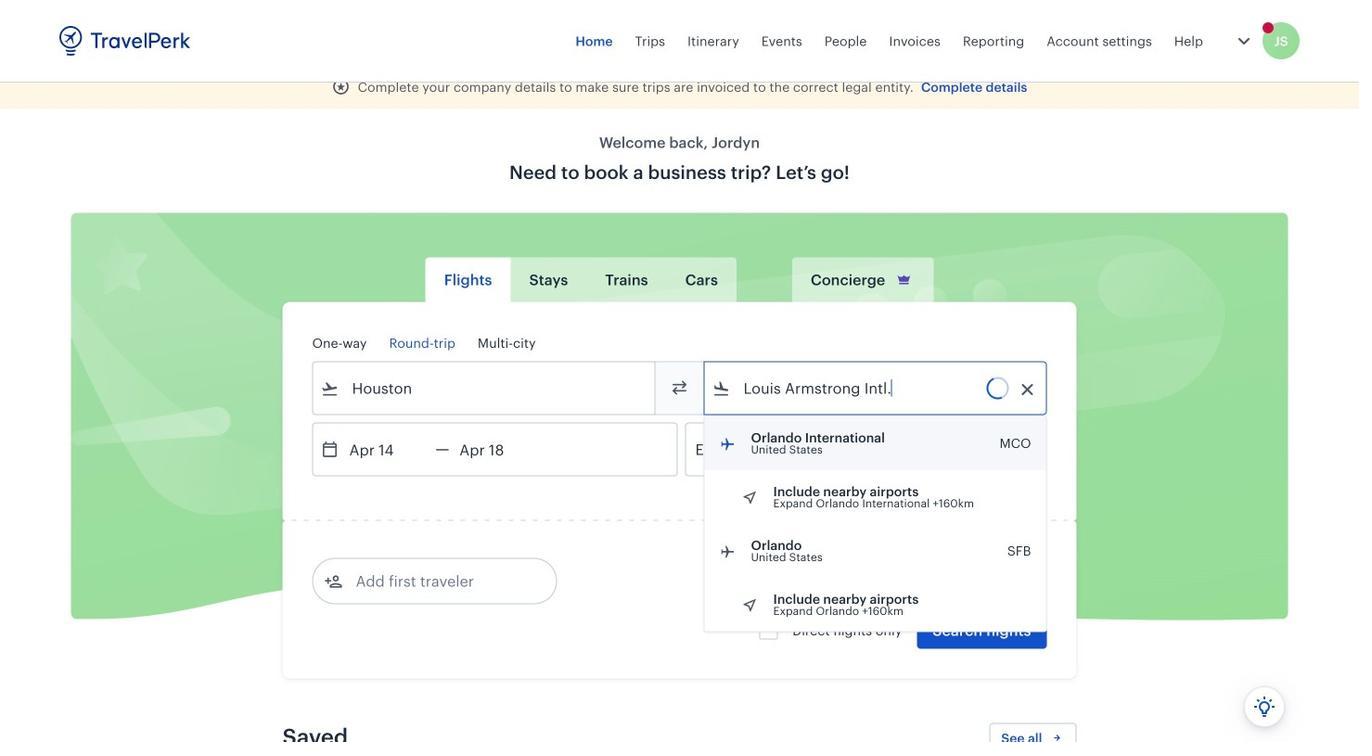 Task type: locate. For each thing, give the bounding box(es) containing it.
Add first traveler search field
[[343, 567, 536, 596]]

Depart text field
[[339, 424, 436, 476]]

Return text field
[[449, 424, 546, 476]]



Task type: describe. For each thing, give the bounding box(es) containing it.
From search field
[[339, 374, 631, 403]]

To search field
[[731, 374, 1022, 403]]



